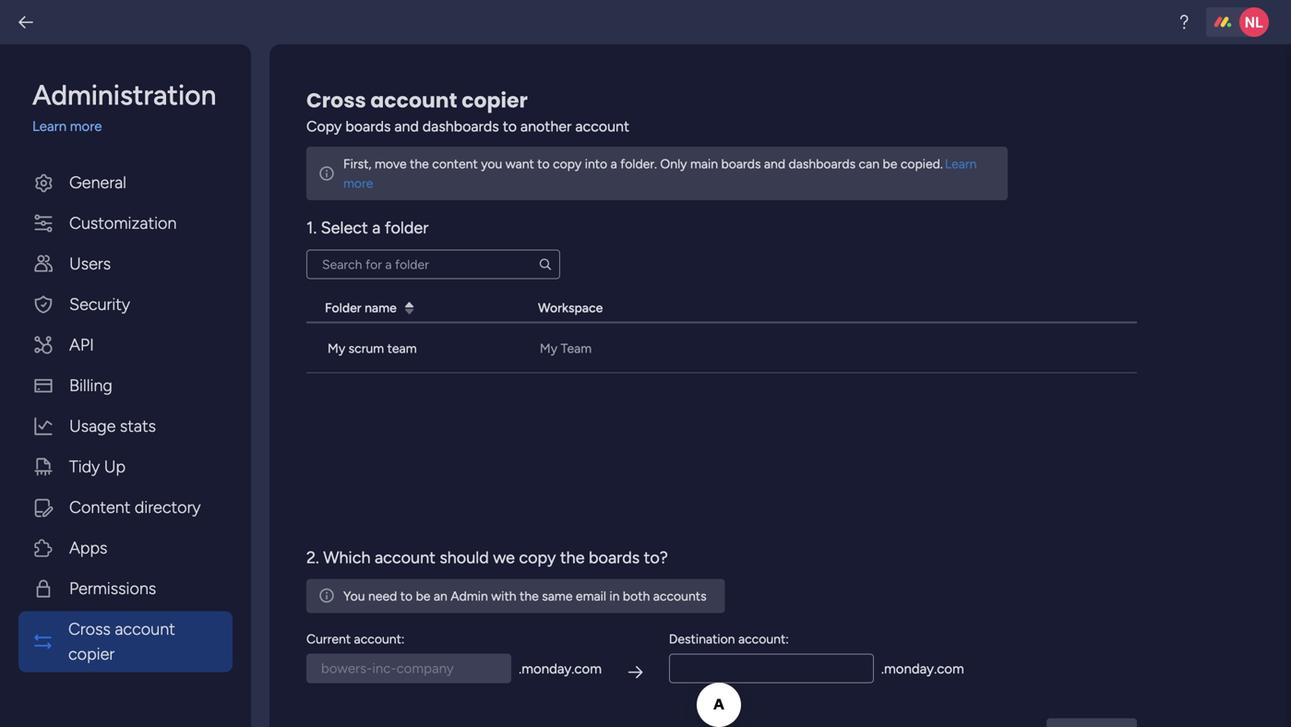 Task type: describe. For each thing, give the bounding box(es) containing it.
0 vertical spatial a
[[611, 156, 617, 172]]

name
[[365, 300, 397, 315]]

my scrum team
[[328, 340, 417, 356]]

account up need
[[375, 548, 436, 567]]

row containing folder name
[[306, 294, 1137, 323]]

0 horizontal spatial to
[[400, 588, 413, 604]]

account: for destination account:
[[738, 631, 789, 647]]

tidy up
[[69, 457, 126, 477]]

grid containing folder name
[[306, 294, 1137, 523]]

apps
[[69, 538, 107, 558]]

we
[[493, 548, 515, 567]]

Search for a folder search field
[[306, 249, 560, 279]]

cross account copier button
[[18, 611, 233, 672]]

administration learn more
[[32, 78, 216, 135]]

learn inside administration learn more
[[32, 118, 67, 135]]

. monday.com for current account:
[[519, 661, 602, 677]]

account inside 'cross account copier'
[[115, 619, 175, 639]]

users button
[[18, 246, 233, 282]]

1 vertical spatial the
[[560, 548, 585, 567]]

noah lott image
[[1239, 7, 1269, 37]]

usage
[[69, 416, 116, 436]]

only
[[660, 156, 687, 172]]

search image
[[538, 257, 553, 272]]

account: for current account:
[[354, 631, 405, 647]]

apps button
[[18, 530, 233, 566]]

1. select a folder
[[306, 218, 428, 238]]

1 horizontal spatial the
[[520, 588, 539, 604]]

directory
[[135, 497, 201, 517]]

billing
[[69, 376, 113, 395]]

help image
[[1175, 13, 1193, 31]]

team
[[387, 340, 417, 356]]

with
[[491, 588, 516, 604]]

current
[[306, 631, 351, 647]]

accounts
[[653, 588, 707, 604]]

folder name
[[325, 300, 397, 315]]

0 vertical spatial cross
[[306, 86, 366, 114]]

which
[[323, 548, 371, 567]]

current account:
[[306, 631, 405, 647]]

permissions
[[69, 579, 156, 598]]

security
[[69, 294, 130, 314]]

2 horizontal spatial to
[[537, 156, 550, 172]]

1 vertical spatial boards
[[721, 156, 761, 172]]

1 horizontal spatial dashboards
[[789, 156, 856, 172]]

0 vertical spatial and
[[394, 118, 419, 135]]

copier inside 'cross account copier'
[[68, 644, 115, 664]]

workspace
[[538, 300, 603, 315]]

stats
[[120, 416, 156, 436]]

api button
[[18, 327, 233, 363]]

1.
[[306, 218, 317, 238]]

1 vertical spatial copy
[[519, 548, 556, 567]]

customization
[[69, 213, 177, 233]]

scrum
[[349, 340, 384, 356]]

0 vertical spatial cross account copier
[[306, 86, 528, 114]]

another
[[520, 118, 572, 135]]

email
[[576, 588, 606, 604]]

1 horizontal spatial boards
[[589, 548, 640, 567]]

should
[[440, 548, 489, 567]]

move
[[375, 156, 407, 172]]

main
[[690, 156, 718, 172]]

you need to be an admin with the same email in both accounts
[[343, 588, 707, 604]]

content
[[69, 497, 130, 517]]

0 vertical spatial dashboards
[[422, 118, 499, 135]]

0 vertical spatial copier
[[462, 86, 528, 114]]

first,
[[343, 156, 371, 172]]

usage stats button
[[18, 408, 233, 444]]



Task type: vqa. For each thing, say whether or not it's contained in the screenshot.
the bottommost and
yes



Task type: locate. For each thing, give the bounding box(es) containing it.
2 account: from the left
[[738, 631, 789, 647]]

2 my from the left
[[540, 340, 558, 356]]

destination account:
[[669, 631, 789, 647]]

tidy
[[69, 457, 100, 477]]

0 vertical spatial to
[[503, 118, 517, 135]]

1 horizontal spatial more
[[343, 175, 373, 191]]

account up copy boards and dashboards to another account
[[370, 86, 457, 114]]

1 account: from the left
[[354, 631, 405, 647]]

0 horizontal spatial boards
[[346, 118, 391, 135]]

my team
[[540, 340, 592, 356]]

learn more
[[343, 156, 977, 191]]

1 vertical spatial cross
[[68, 619, 111, 639]]

0 horizontal spatial more
[[70, 118, 102, 135]]

0 horizontal spatial monday.com
[[522, 661, 602, 677]]

to left "another"
[[503, 118, 517, 135]]

and
[[394, 118, 419, 135], [764, 156, 785, 172]]

copy right we
[[519, 548, 556, 567]]

admin
[[451, 588, 488, 604]]

1 vertical spatial more
[[343, 175, 373, 191]]

row
[[306, 294, 1137, 323]]

folder.
[[620, 156, 657, 172]]

learn more link
[[32, 116, 233, 137], [343, 156, 977, 191]]

. for destination account:
[[881, 661, 884, 677]]

0 vertical spatial more
[[70, 118, 102, 135]]

1 vertical spatial a
[[372, 218, 381, 238]]

1 horizontal spatial be
[[883, 156, 897, 172]]

first, move the content you want to copy into a folder. only main boards and dashboards can be copied.
[[343, 156, 943, 172]]

more inside administration learn more
[[70, 118, 102, 135]]

1 vertical spatial copier
[[68, 644, 115, 664]]

can
[[859, 156, 880, 172]]

learn inside "learn more"
[[945, 156, 977, 172]]

be left the an
[[416, 588, 430, 604]]

cross account copier up copy boards and dashboards to another account
[[306, 86, 528, 114]]

1 . from the left
[[519, 661, 522, 677]]

1 horizontal spatial learn
[[945, 156, 977, 172]]

into
[[585, 156, 607, 172]]

1 horizontal spatial account:
[[738, 631, 789, 647]]

1 horizontal spatial my
[[540, 340, 558, 356]]

team
[[561, 340, 592, 356]]

0 vertical spatial learn
[[32, 118, 67, 135]]

boards right main
[[721, 156, 761, 172]]

1 horizontal spatial learn more link
[[343, 156, 977, 191]]

dashboards left "can"
[[789, 156, 856, 172]]

2 . from the left
[[881, 661, 884, 677]]

copy boards and dashboards to another account
[[306, 118, 629, 135]]

monday.com for destination account:
[[884, 661, 964, 677]]

1 horizontal spatial copier
[[462, 86, 528, 114]]

Destination account: text field
[[669, 654, 874, 683]]

general
[[69, 173, 126, 192]]

2 horizontal spatial the
[[560, 548, 585, 567]]

learn
[[32, 118, 67, 135], [945, 156, 977, 172]]

cross up copy at the left of page
[[306, 86, 366, 114]]

2 vertical spatial to
[[400, 588, 413, 604]]

copy left into
[[553, 156, 582, 172]]

0 vertical spatial the
[[410, 156, 429, 172]]

. monday.com for destination account:
[[881, 661, 964, 677]]

account:
[[354, 631, 405, 647], [738, 631, 789, 647]]

dashboards
[[422, 118, 499, 135], [789, 156, 856, 172]]

usage stats
[[69, 416, 156, 436]]

0 vertical spatial boards
[[346, 118, 391, 135]]

cross account copier
[[306, 86, 528, 114], [68, 619, 175, 664]]

2 horizontal spatial boards
[[721, 156, 761, 172]]

learn down administration
[[32, 118, 67, 135]]

more
[[70, 118, 102, 135], [343, 175, 373, 191]]

cross
[[306, 86, 366, 114], [68, 619, 111, 639]]

my
[[328, 340, 345, 356], [540, 340, 558, 356]]

the right with
[[520, 588, 539, 604]]

2. which account should we copy the boards to?
[[306, 548, 668, 567]]

permissions button
[[18, 571, 233, 607]]

customization button
[[18, 205, 233, 241]]

0 horizontal spatial .
[[519, 661, 522, 677]]

0 horizontal spatial learn more link
[[32, 116, 233, 137]]

account down permissions button
[[115, 619, 175, 639]]

account
[[370, 86, 457, 114], [575, 118, 629, 135], [375, 548, 436, 567], [115, 619, 175, 639]]

2 vertical spatial the
[[520, 588, 539, 604]]

api
[[69, 335, 94, 355]]

0 horizontal spatial my
[[328, 340, 345, 356]]

the right move
[[410, 156, 429, 172]]

content
[[432, 156, 478, 172]]

and right main
[[764, 156, 785, 172]]

to?
[[644, 548, 668, 567]]

2 vertical spatial boards
[[589, 548, 640, 567]]

2.
[[306, 548, 319, 567]]

cross account copier down permissions button
[[68, 619, 175, 664]]

1 vertical spatial dashboards
[[789, 156, 856, 172]]

.
[[519, 661, 522, 677], [881, 661, 884, 677]]

copied.
[[901, 156, 943, 172]]

1 horizontal spatial a
[[611, 156, 617, 172]]

0 horizontal spatial and
[[394, 118, 419, 135]]

a
[[611, 156, 617, 172], [372, 218, 381, 238]]

0 horizontal spatial a
[[372, 218, 381, 238]]

1 vertical spatial cross account copier
[[68, 619, 175, 664]]

both
[[623, 588, 650, 604]]

copier down permissions
[[68, 644, 115, 664]]

want
[[506, 156, 534, 172]]

more down administration
[[70, 118, 102, 135]]

dashboards up content
[[422, 118, 499, 135]]

grid
[[306, 294, 1137, 523]]

copy
[[553, 156, 582, 172], [519, 548, 556, 567]]

my left the team
[[540, 340, 558, 356]]

my left scrum
[[328, 340, 345, 356]]

0 horizontal spatial dashboards
[[422, 118, 499, 135]]

cross account copier inside cross account copier button
[[68, 619, 175, 664]]

more down first,
[[343, 175, 373, 191]]

content directory button
[[18, 490, 233, 526]]

the
[[410, 156, 429, 172], [560, 548, 585, 567], [520, 588, 539, 604]]

learn right copied.
[[945, 156, 977, 172]]

0 horizontal spatial copier
[[68, 644, 115, 664]]

a right into
[[611, 156, 617, 172]]

back to workspace image
[[17, 13, 35, 31]]

in
[[609, 588, 620, 604]]

my for my scrum team
[[328, 340, 345, 356]]

0 horizontal spatial account:
[[354, 631, 405, 647]]

an
[[434, 588, 447, 604]]

1 vertical spatial to
[[537, 156, 550, 172]]

1 horizontal spatial cross
[[306, 86, 366, 114]]

monday.com for current account:
[[522, 661, 602, 677]]

account: up the destination account: text field
[[738, 631, 789, 647]]

copier
[[462, 86, 528, 114], [68, 644, 115, 664]]

security button
[[18, 287, 233, 323]]

1 . monday.com from the left
[[519, 661, 602, 677]]

select
[[321, 218, 368, 238]]

users
[[69, 254, 111, 274]]

content directory
[[69, 497, 201, 517]]

destination
[[669, 631, 735, 647]]

same
[[542, 588, 573, 604]]

need
[[368, 588, 397, 604]]

to right want
[[537, 156, 550, 172]]

and up move
[[394, 118, 419, 135]]

to
[[503, 118, 517, 135], [537, 156, 550, 172], [400, 588, 413, 604]]

0 horizontal spatial cross account copier
[[68, 619, 175, 664]]

0 horizontal spatial learn
[[32, 118, 67, 135]]

0 vertical spatial learn more link
[[32, 116, 233, 137]]

1 horizontal spatial and
[[764, 156, 785, 172]]

tidy up button
[[18, 449, 233, 485]]

copy
[[306, 118, 342, 135]]

the up same
[[560, 548, 585, 567]]

boards
[[346, 118, 391, 135], [721, 156, 761, 172], [589, 548, 640, 567]]

cross inside 'cross account copier'
[[68, 619, 111, 639]]

2 . monday.com from the left
[[881, 661, 964, 677]]

1 vertical spatial learn more link
[[343, 156, 977, 191]]

1 vertical spatial learn
[[945, 156, 977, 172]]

1 my from the left
[[328, 340, 345, 356]]

account: down need
[[354, 631, 405, 647]]

copier up copy boards and dashboards to another account
[[462, 86, 528, 114]]

administration
[[32, 78, 216, 112]]

. monday.com
[[519, 661, 602, 677], [881, 661, 964, 677]]

0 horizontal spatial . monday.com
[[519, 661, 602, 677]]

folder
[[385, 218, 428, 238]]

up
[[104, 457, 126, 477]]

to right need
[[400, 588, 413, 604]]

you
[[481, 156, 502, 172]]

my for my team
[[540, 340, 558, 356]]

boards up 'in'
[[589, 548, 640, 567]]

billing button
[[18, 368, 233, 404]]

1 horizontal spatial cross account copier
[[306, 86, 528, 114]]

. for current account:
[[519, 661, 522, 677]]

None search field
[[306, 249, 560, 279]]

boards up first,
[[346, 118, 391, 135]]

row row
[[306, 323, 1137, 373]]

1 vertical spatial and
[[764, 156, 785, 172]]

1 vertical spatial be
[[416, 588, 430, 604]]

1 horizontal spatial to
[[503, 118, 517, 135]]

0 vertical spatial be
[[883, 156, 897, 172]]

cross down permissions
[[68, 619, 111, 639]]

0 vertical spatial copy
[[553, 156, 582, 172]]

you
[[343, 588, 365, 604]]

1 monday.com from the left
[[522, 661, 602, 677]]

1 horizontal spatial monday.com
[[884, 661, 964, 677]]

general button
[[18, 165, 233, 201]]

more inside "learn more"
[[343, 175, 373, 191]]

2 monday.com from the left
[[884, 661, 964, 677]]

0 horizontal spatial cross
[[68, 619, 111, 639]]

1 horizontal spatial . monday.com
[[881, 661, 964, 677]]

be right "can"
[[883, 156, 897, 172]]

a left folder
[[372, 218, 381, 238]]

1 horizontal spatial .
[[881, 661, 884, 677]]

0 horizontal spatial the
[[410, 156, 429, 172]]

folder
[[325, 300, 361, 315]]

account up into
[[575, 118, 629, 135]]

be
[[883, 156, 897, 172], [416, 588, 430, 604]]

0 horizontal spatial be
[[416, 588, 430, 604]]



